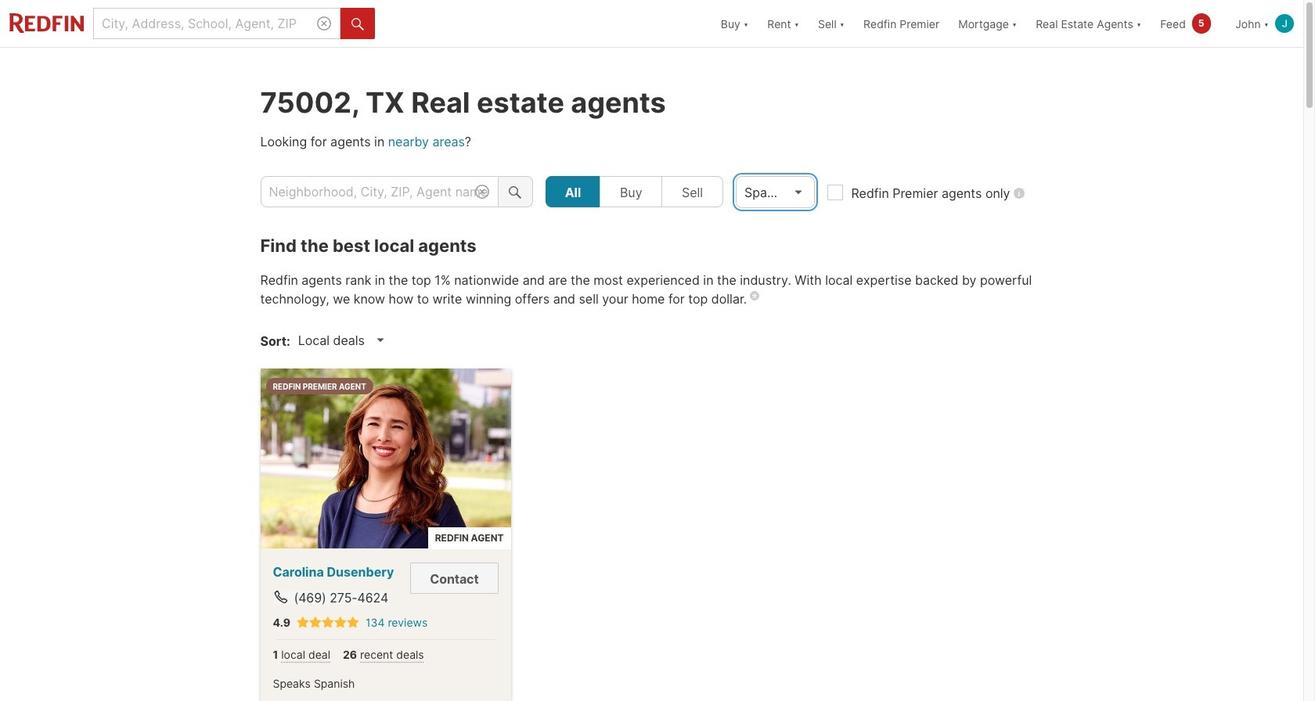 Task type: locate. For each thing, give the bounding box(es) containing it.
submit search image right search input image
[[352, 18, 364, 30]]

submit search image right search input icon
[[509, 186, 522, 199]]

City, Address, School, Agent, ZIP search field
[[93, 8, 341, 39]]

1 vertical spatial submit search image
[[509, 186, 522, 199]]

photo of carolina dusenbery image
[[260, 369, 511, 549]]

rating 4.9 out of 5 element
[[297, 616, 359, 630]]

search input image
[[317, 16, 331, 31]]

Sell radio
[[662, 176, 723, 207]]

option group
[[545, 176, 723, 207]]

submit search image
[[352, 18, 364, 30], [509, 186, 522, 199]]

1 horizontal spatial submit search image
[[509, 186, 522, 199]]

0 vertical spatial submit search image
[[352, 18, 364, 30]]

0 horizontal spatial submit search image
[[352, 18, 364, 30]]

submit search image for city, address, school, agent, zip search field
[[352, 18, 364, 30]]



Task type: describe. For each thing, give the bounding box(es) containing it.
disclaimer image
[[750, 291, 760, 301]]

submit search image for neighborhood, city, zip, agent name search field
[[509, 186, 522, 199]]

user photo image
[[1276, 14, 1294, 33]]

Buy radio
[[600, 176, 663, 207]]

Neighborhood, City, ZIP, Agent name search field
[[260, 176, 498, 207]]

search input image
[[475, 185, 489, 199]]

All radio
[[545, 176, 601, 207]]



Task type: vqa. For each thing, say whether or not it's contained in the screenshot.
search input icon
yes



